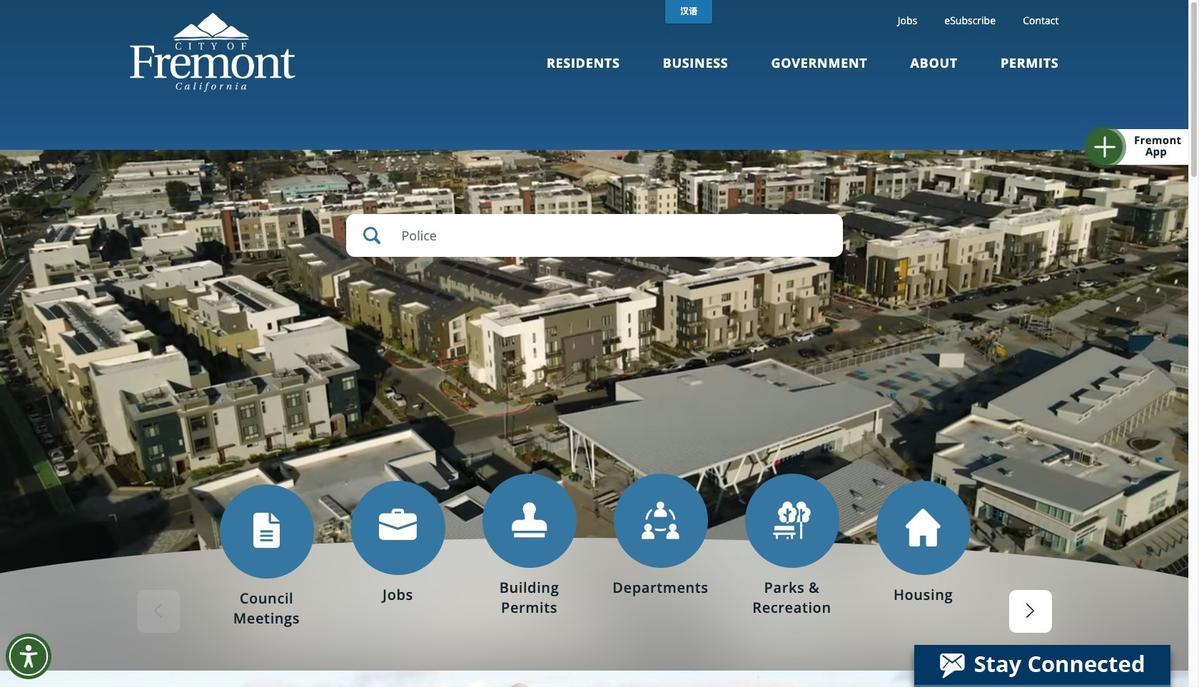 Task type: describe. For each thing, give the bounding box(es) containing it.
stay connected image
[[915, 645, 1170, 685]]

cta 6 departments image
[[773, 502, 811, 540]]



Task type: vqa. For each thing, say whether or not it's contained in the screenshot.
Stamp Approval image
yes



Task type: locate. For each thing, give the bounding box(es) containing it.
Search text field
[[346, 214, 843, 257]]

cta 2 employmentcenter image
[[379, 509, 417, 541]]

cta 5 departments image
[[642, 502, 680, 540]]

stamp approval image
[[511, 502, 548, 540]]

house image
[[906, 509, 941, 547]]

file lines image
[[248, 513, 286, 550]]



